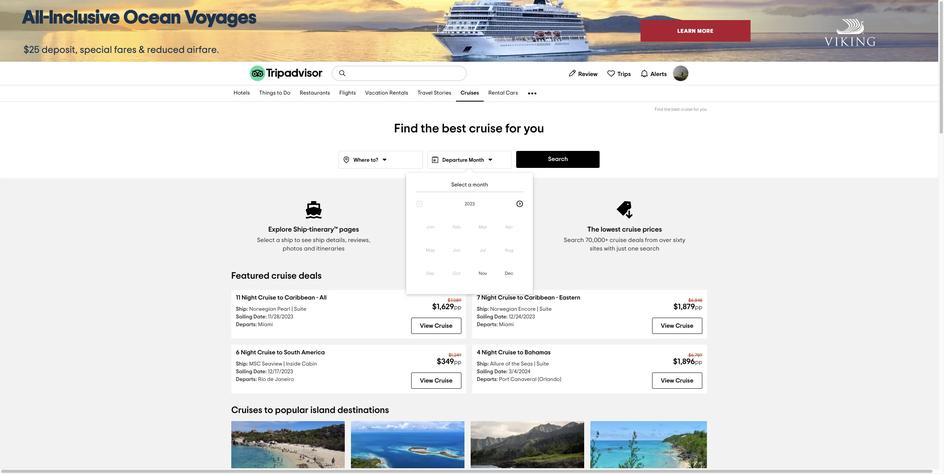 Task type: locate. For each thing, give the bounding box(es) containing it.
departs: down the 11
[[236, 322, 257, 328]]

sailing inside ship : msc seaview | inside cabin sailing date: 12/17/2023 departs: rio de janeiro
[[236, 369, 253, 375]]

| right "pearl"
[[292, 307, 293, 312]]

pp down the $6,848
[[696, 305, 703, 311]]

0 horizontal spatial with
[[461, 237, 472, 243]]

night right 6
[[241, 350, 256, 356]]

| right encore
[[537, 307, 539, 312]]

date: up port
[[495, 369, 508, 375]]

cruise up seaview
[[258, 350, 276, 356]]

1 vertical spatial cruises
[[231, 406, 263, 415]]

miami inside 'ship : norwegian pearl | suite sailing date: 11/28/2023 departs: miami'
[[258, 322, 273, 328]]

feb
[[453, 225, 461, 230]]

1 miami from the left
[[258, 322, 273, 328]]

reviews
[[477, 226, 500, 233]]

ship
[[282, 237, 293, 243], [313, 237, 325, 243]]

ship : norwegian encore | suite sailing date: 12/24/2023 departs: miami
[[477, 307, 552, 328]]

ship inside ship : allure of the seas | suite sailing date: 3/4/2024 departs: port canaveral (orlando)
[[477, 362, 488, 367]]

ship inside ship : norwegian encore | suite sailing date: 12/24/2023 departs: miami
[[477, 307, 488, 312]]

| inside ship : norwegian encore | suite sailing date: 12/24/2023 departs: miami
[[537, 307, 539, 312]]

miami down 11/28/2023
[[258, 322, 273, 328]]

norwegian up 12/24/2023
[[490, 307, 517, 312]]

suite down bahamas
[[537, 362, 549, 367]]

review
[[579, 71, 598, 77]]

the right "of"
[[512, 362, 520, 367]]

0 horizontal spatial cruises
[[231, 406, 263, 415]]

| right the seas
[[534, 362, 536, 367]]

norwegian
[[249, 307, 276, 312], [490, 307, 517, 312]]

1 horizontal spatial ship
[[313, 237, 325, 243]]

- left all
[[317, 295, 318, 301]]

ship : norwegian pearl | suite sailing date: 11/28/2023 departs: miami
[[236, 307, 307, 328]]

1 vertical spatial the
[[421, 122, 439, 135]]

0 vertical spatial search
[[549, 156, 568, 162]]

sites
[[590, 246, 603, 252]]

things to do link
[[255, 85, 295, 102]]

12/24/2023
[[509, 315, 535, 320]]

ship for $1,629
[[236, 307, 247, 312]]

departs: inside 'ship : norwegian pearl | suite sailing date: 11/28/2023 departs: miami'
[[236, 322, 257, 328]]

cruises down rio
[[231, 406, 263, 415]]

: inside ship : msc seaview | inside cabin sailing date: 12/17/2023 departs: rio de janeiro
[[247, 362, 248, 367]]

1 horizontal spatial a
[[468, 182, 472, 188]]

11 night cruise to caribbean - all
[[236, 295, 327, 301]]

1 horizontal spatial find
[[655, 107, 664, 112]]

: for $1,879
[[488, 307, 489, 312]]

2 - from the left
[[557, 295, 558, 301]]

cruises inside cruises link
[[461, 91, 479, 96]]

cruise down the "$1,629"
[[435, 323, 453, 329]]

date:
[[254, 315, 267, 320], [495, 315, 508, 320], [254, 369, 267, 375], [495, 369, 508, 375]]

1 horizontal spatial select
[[451, 182, 467, 188]]

| up 12/17/2023
[[284, 362, 285, 367]]

find the best cruise for you down profile picture
[[655, 107, 708, 112]]

ship down ship‑tinerary™
[[313, 237, 325, 243]]

1 horizontal spatial deals
[[628, 237, 644, 243]]

2 caribbean from the left
[[525, 295, 555, 301]]

view cruise down the "$1,629"
[[420, 323, 453, 329]]

over
[[660, 237, 672, 243]]

0 vertical spatial a
[[468, 182, 472, 188]]

review link
[[565, 66, 601, 81]]

night right the 11
[[242, 295, 257, 301]]

select left the month
[[451, 182, 467, 188]]

pp for $1,896
[[696, 360, 703, 366]]

deals inside 'the lowest cruise prices search 70,000+ cruise deals from over sixty sites with just one search'
[[628, 237, 644, 243]]

restaurants
[[300, 91, 330, 96]]

norwegian inside ship : norwegian encore | suite sailing date: 12/24/2023 departs: miami
[[490, 307, 517, 312]]

a inside "explore ship‑tinerary™ pages select a ship to see ship details, reviews, photos and itineraries"
[[276, 237, 280, 243]]

cruise up just
[[610, 237, 627, 243]]

deals up all
[[299, 272, 322, 281]]

sailing
[[236, 315, 253, 320], [477, 315, 494, 320], [236, 369, 253, 375], [477, 369, 494, 375]]

cruise down $349
[[435, 378, 453, 384]]

select down explore
[[257, 237, 275, 243]]

0 vertical spatial you
[[700, 107, 708, 112]]

1 - from the left
[[317, 295, 318, 301]]

and
[[304, 246, 315, 252]]

None search field
[[333, 66, 466, 80]]

cruises
[[461, 91, 479, 96], [231, 406, 263, 415]]

- left eastern
[[557, 295, 558, 301]]

miami for $1,629
[[258, 322, 273, 328]]

: for $1,896
[[488, 362, 489, 367]]

pp inside $6,848 $1,879 pp
[[696, 305, 703, 311]]

1 vertical spatial select
[[257, 237, 275, 243]]

departs: inside ship : msc seaview | inside cabin sailing date: 12/17/2023 departs: rio de janeiro
[[236, 377, 257, 383]]

pp
[[454, 305, 462, 311], [696, 305, 703, 311], [454, 360, 462, 366], [696, 360, 703, 366]]

find the best cruise for you
[[655, 107, 708, 112], [394, 122, 544, 135]]

1 horizontal spatial -
[[557, 295, 558, 301]]

cruise up our
[[457, 226, 476, 233]]

apr
[[505, 225, 513, 230]]

to left popular
[[265, 406, 273, 415]]

2 norwegian from the left
[[490, 307, 517, 312]]

-
[[317, 295, 318, 301], [557, 295, 558, 301]]

travel stories link
[[413, 85, 456, 102]]

| for $1,629
[[292, 307, 293, 312]]

| for $1,879
[[537, 307, 539, 312]]

0 horizontal spatial -
[[317, 295, 318, 301]]

sailing inside ship : allure of the seas | suite sailing date: 3/4/2024 departs: port canaveral (orlando)
[[477, 369, 494, 375]]

where to?
[[354, 158, 379, 163]]

pp inside $7,089 $1,629 pp
[[454, 305, 462, 311]]

search image
[[339, 70, 347, 77]]

norwegian for $1,879
[[490, 307, 517, 312]]

with left our
[[461, 237, 472, 243]]

find down rentals
[[394, 122, 418, 135]]

sailing down 7 on the right of the page
[[477, 315, 494, 320]]

cruises for cruises to popular island destinations
[[231, 406, 263, 415]]

seaview
[[262, 362, 282, 367]]

miami down 12/24/2023
[[499, 322, 514, 328]]

caribbean up encore
[[525, 295, 555, 301]]

cruise up 11 night cruise to caribbean - all
[[272, 272, 297, 281]]

to up encore
[[518, 295, 523, 301]]

the down "alerts"
[[665, 107, 671, 112]]

1 vertical spatial with
[[604, 246, 616, 252]]

best up departure
[[442, 122, 467, 135]]

0 vertical spatial cruises
[[461, 91, 479, 96]]

departs: left port
[[477, 377, 498, 383]]

1 norwegian from the left
[[249, 307, 276, 312]]

norwegian up 11/28/2023
[[249, 307, 276, 312]]

| inside ship : msc seaview | inside cabin sailing date: 12/17/2023 departs: rio de janeiro
[[284, 362, 285, 367]]

suite inside ship : norwegian encore | suite sailing date: 12/24/2023 departs: miami
[[540, 307, 552, 312]]

0 horizontal spatial find
[[394, 122, 418, 135]]

pp down $1,249
[[454, 360, 462, 366]]

suite for $1,629
[[294, 307, 307, 312]]

cruises link
[[456, 85, 484, 102]]

sailing down msc
[[236, 369, 253, 375]]

jun
[[453, 248, 461, 253]]

ship down 6
[[236, 362, 247, 367]]

community
[[502, 237, 533, 243]]

eastern
[[560, 295, 581, 301]]

view cruise for $1,896
[[661, 378, 694, 384]]

0 horizontal spatial ship
[[282, 237, 293, 243]]

view for $349
[[420, 378, 434, 384]]

2 vertical spatial the
[[512, 362, 520, 367]]

1 vertical spatial best
[[442, 122, 467, 135]]

0 vertical spatial select
[[451, 182, 467, 188]]

1 vertical spatial for
[[506, 122, 522, 135]]

1 horizontal spatial with
[[604, 246, 616, 252]]

best
[[672, 107, 680, 112], [442, 122, 467, 135]]

departs: left rio
[[236, 377, 257, 383]]

| for $349
[[284, 362, 285, 367]]

pp for $1,879
[[696, 305, 703, 311]]

0 horizontal spatial caribbean
[[285, 295, 315, 301]]

2 miami from the left
[[499, 322, 514, 328]]

ship inside 'ship : norwegian pearl | suite sailing date: 11/28/2023 departs: miami'
[[236, 307, 247, 312]]

ship down 7 on the right of the page
[[477, 307, 488, 312]]

ship up photos
[[282, 237, 293, 243]]

|
[[292, 307, 293, 312], [537, 307, 539, 312], [284, 362, 285, 367], [534, 362, 536, 367]]

view cruise down $1,896
[[661, 378, 694, 384]]

0 horizontal spatial a
[[276, 237, 280, 243]]

1 caribbean from the left
[[285, 295, 315, 301]]

find the best cruise for you up departure month
[[394, 122, 544, 135]]

suite inside 'ship : norwegian pearl | suite sailing date: 11/28/2023 departs: miami'
[[294, 307, 307, 312]]

1 vertical spatial a
[[276, 237, 280, 243]]

ship down '4'
[[477, 362, 488, 367]]

suite for $1,879
[[540, 307, 552, 312]]

: inside ship : allure of the seas | suite sailing date: 3/4/2024 departs: port canaveral (orlando)
[[488, 362, 489, 367]]

things
[[259, 91, 276, 96]]

rental cars link
[[484, 85, 523, 102]]

write cruise reviews share your opinion with our travel community
[[406, 226, 533, 243]]

sailing inside 'ship : norwegian pearl | suite sailing date: 11/28/2023 departs: miami'
[[236, 315, 253, 320]]

night right 7 on the right of the page
[[482, 295, 497, 301]]

to left south
[[277, 350, 283, 356]]

norwegian inside 'ship : norwegian pearl | suite sailing date: 11/28/2023 departs: miami'
[[249, 307, 276, 312]]

night right '4'
[[482, 350, 497, 356]]

1 horizontal spatial find the best cruise for you
[[655, 107, 708, 112]]

america
[[302, 350, 325, 356]]

ship inside ship : msc seaview | inside cabin sailing date: 12/17/2023 departs: rio de janeiro
[[236, 362, 247, 367]]

trips
[[618, 71, 631, 77]]

with inside write cruise reviews share your opinion with our travel community
[[461, 237, 472, 243]]

the
[[665, 107, 671, 112], [421, 122, 439, 135], [512, 362, 520, 367]]

| inside 'ship : norwegian pearl | suite sailing date: 11/28/2023 departs: miami'
[[292, 307, 293, 312]]

night for $1,896
[[482, 350, 497, 356]]

best down profile picture
[[672, 107, 680, 112]]

to?
[[371, 158, 379, 163]]

$6,759
[[689, 353, 703, 358]]

caribbean up "pearl"
[[285, 295, 315, 301]]

1 horizontal spatial caribbean
[[525, 295, 555, 301]]

0 horizontal spatial deals
[[299, 272, 322, 281]]

view cruise down $349
[[420, 378, 453, 384]]

with
[[461, 237, 472, 243], [604, 246, 616, 252]]

date: left 11/28/2023
[[254, 315, 267, 320]]

deals up one
[[628, 237, 644, 243]]

1 horizontal spatial best
[[672, 107, 680, 112]]

pp down $6,759
[[696, 360, 703, 366]]

| inside ship : allure of the seas | suite sailing date: 3/4/2024 departs: port canaveral (orlando)
[[534, 362, 536, 367]]

a down explore
[[276, 237, 280, 243]]

0 vertical spatial the
[[665, 107, 671, 112]]

1 vertical spatial search
[[564, 237, 584, 243]]

departs: down 7 on the right of the page
[[477, 322, 498, 328]]

ship for $349
[[236, 362, 247, 367]]

pp for $349
[[454, 360, 462, 366]]

a left the month
[[468, 182, 472, 188]]

lowest
[[601, 226, 621, 233]]

sailing down the 11
[[236, 315, 253, 320]]

select
[[451, 182, 467, 188], [257, 237, 275, 243]]

view cruise
[[420, 323, 453, 329], [661, 323, 694, 329], [420, 378, 453, 384], [661, 378, 694, 384]]

island
[[311, 406, 336, 415]]

date: left 12/24/2023
[[495, 315, 508, 320]]

departs:
[[236, 322, 257, 328], [477, 322, 498, 328], [236, 377, 257, 383], [477, 377, 498, 383]]

date: up rio
[[254, 369, 267, 375]]

0 vertical spatial best
[[672, 107, 680, 112]]

0 vertical spatial with
[[461, 237, 472, 243]]

the lowest cruise prices search 70,000+ cruise deals from over sixty sites with just one search
[[564, 226, 686, 252]]

view
[[420, 323, 434, 329], [661, 323, 675, 329], [420, 378, 434, 384], [661, 378, 675, 384]]

canaveral
[[511, 377, 537, 383]]

cruise
[[681, 107, 693, 112], [469, 122, 503, 135], [457, 226, 476, 233], [623, 226, 642, 233], [610, 237, 627, 243], [272, 272, 297, 281]]

0 horizontal spatial norwegian
[[249, 307, 276, 312]]

caribbean
[[285, 295, 315, 301], [525, 295, 555, 301]]

0 horizontal spatial the
[[421, 122, 439, 135]]

departs: inside ship : norwegian encore | suite sailing date: 12/24/2023 departs: miami
[[477, 322, 498, 328]]

month
[[469, 158, 485, 163]]

miami inside ship : norwegian encore | suite sailing date: 12/24/2023 departs: miami
[[499, 322, 514, 328]]

- for $1,879
[[557, 295, 558, 301]]

1 horizontal spatial norwegian
[[490, 307, 517, 312]]

suite right encore
[[540, 307, 552, 312]]

0 vertical spatial for
[[694, 107, 700, 112]]

1 horizontal spatial you
[[700, 107, 708, 112]]

1 horizontal spatial miami
[[499, 322, 514, 328]]

find down "alerts"
[[655, 107, 664, 112]]

cruises left the rental
[[461, 91, 479, 96]]

date: inside ship : allure of the seas | suite sailing date: 3/4/2024 departs: port canaveral (orlando)
[[495, 369, 508, 375]]

to inside "explore ship‑tinerary™ pages select a ship to see ship details, reviews, photos and itineraries"
[[295, 237, 300, 243]]

to up the seas
[[518, 350, 524, 356]]

4 night cruise to bahamas
[[477, 350, 551, 356]]

1 ship from the left
[[282, 237, 293, 243]]

night for $1,879
[[482, 295, 497, 301]]

$1,629
[[433, 303, 454, 311]]

vacation rentals
[[365, 91, 408, 96]]

sailing down allure at the right bottom of the page
[[477, 369, 494, 375]]

night for $349
[[241, 350, 256, 356]]

suite right "pearl"
[[294, 307, 307, 312]]

1 horizontal spatial the
[[512, 362, 520, 367]]

cruise down profile picture
[[681, 107, 693, 112]]

0 vertical spatial deals
[[628, 237, 644, 243]]

$1,249 $349 pp
[[437, 353, 462, 366]]

rental cars
[[489, 91, 518, 96]]

advertisement region
[[0, 0, 939, 62]]

stories
[[434, 91, 452, 96]]

pp for $1,629
[[454, 305, 462, 311]]

deals
[[628, 237, 644, 243], [299, 272, 322, 281]]

to left do
[[277, 91, 282, 96]]

cruise up "of"
[[499, 350, 517, 356]]

you
[[700, 107, 708, 112], [524, 122, 544, 135]]

0 vertical spatial find
[[655, 107, 664, 112]]

jan
[[426, 225, 435, 230]]

1 vertical spatial deals
[[299, 272, 322, 281]]

0 horizontal spatial you
[[524, 122, 544, 135]]

: inside 'ship : norwegian pearl | suite sailing date: 11/28/2023 departs: miami'
[[247, 307, 248, 312]]

to left see
[[295, 237, 300, 243]]

: for $349
[[247, 362, 248, 367]]

0 horizontal spatial miami
[[258, 322, 273, 328]]

pp inside $6,759 $1,896 pp
[[696, 360, 703, 366]]

cars
[[506, 91, 518, 96]]

cruise
[[258, 295, 276, 301], [498, 295, 516, 301], [435, 323, 453, 329], [676, 323, 694, 329], [258, 350, 276, 356], [499, 350, 517, 356], [435, 378, 453, 384], [676, 378, 694, 384]]

ship down the 11
[[236, 307, 247, 312]]

0 horizontal spatial select
[[257, 237, 275, 243]]

hotels link
[[229, 85, 255, 102]]

with left just
[[604, 246, 616, 252]]

1 vertical spatial find the best cruise for you
[[394, 122, 544, 135]]

pp inside $1,249 $349 pp
[[454, 360, 462, 366]]

: inside ship : norwegian encore | suite sailing date: 12/24/2023 departs: miami
[[488, 307, 489, 312]]

1 horizontal spatial cruises
[[461, 91, 479, 96]]

pp down $7,089
[[454, 305, 462, 311]]

search
[[640, 246, 660, 252]]

$7,089
[[448, 298, 462, 303]]

view for $1,896
[[661, 378, 675, 384]]

write
[[438, 226, 455, 233]]

the down travel stories link
[[421, 122, 439, 135]]

view cruise down $1,879
[[661, 323, 694, 329]]

opinion
[[438, 237, 460, 243]]



Task type: describe. For each thing, give the bounding box(es) containing it.
cruises for cruises
[[461, 91, 479, 96]]

6
[[236, 350, 240, 356]]

destinations
[[338, 406, 389, 415]]

1 horizontal spatial for
[[694, 107, 700, 112]]

rental
[[489, 91, 505, 96]]

11/28/2023
[[268, 315, 294, 320]]

one
[[628, 246, 639, 252]]

0 horizontal spatial find the best cruise for you
[[394, 122, 544, 135]]

3/4/2024
[[509, 369, 531, 375]]

de
[[267, 377, 274, 383]]

featured
[[231, 272, 270, 281]]

dec
[[505, 271, 513, 276]]

70,000+
[[586, 237, 609, 243]]

sep
[[426, 271, 435, 276]]

cruise up ship : norwegian encore | suite sailing date: 12/24/2023 departs: miami
[[498, 295, 516, 301]]

$6,759 $1,896 pp
[[674, 353, 703, 366]]

things to do
[[259, 91, 291, 96]]

search inside 'the lowest cruise prices search 70,000+ cruise deals from over sixty sites with just one search'
[[564, 237, 584, 243]]

just
[[617, 246, 627, 252]]

alerts link
[[637, 66, 670, 81]]

norwegian for $1,629
[[249, 307, 276, 312]]

$1,879
[[674, 303, 696, 311]]

ship : msc seaview | inside cabin sailing date: 12/17/2023 departs: rio de janeiro
[[236, 362, 317, 383]]

south
[[284, 350, 300, 356]]

suite inside ship : allure of the seas | suite sailing date: 3/4/2024 departs: port canaveral (orlando)
[[537, 362, 549, 367]]

$6,848 $1,879 pp
[[674, 298, 703, 311]]

view cruise for $1,629
[[420, 323, 453, 329]]

date: inside ship : msc seaview | inside cabin sailing date: 12/17/2023 departs: rio de janeiro
[[254, 369, 267, 375]]

pages
[[339, 226, 359, 233]]

prices
[[643, 226, 662, 233]]

cruise down $1,896
[[676, 378, 694, 384]]

1 vertical spatial you
[[524, 122, 544, 135]]

aug
[[505, 248, 513, 253]]

share
[[406, 237, 423, 243]]

$1,896
[[674, 358, 696, 366]]

0 horizontal spatial best
[[442, 122, 467, 135]]

nov
[[479, 271, 487, 276]]

cruise up month
[[469, 122, 503, 135]]

photos
[[283, 246, 303, 252]]

month
[[473, 182, 488, 188]]

tripadvisor image
[[250, 66, 323, 81]]

vacation
[[365, 91, 388, 96]]

(orlando)
[[538, 377, 562, 383]]

select inside "explore ship‑tinerary™ pages select a ship to see ship details, reviews, photos and itineraries"
[[257, 237, 275, 243]]

ship for $1,879
[[477, 307, 488, 312]]

hotels
[[234, 91, 250, 96]]

may
[[426, 248, 435, 253]]

do
[[284, 91, 291, 96]]

where
[[354, 158, 370, 163]]

cabin
[[302, 362, 317, 367]]

$349
[[437, 358, 454, 366]]

select a month
[[451, 182, 488, 188]]

the inside ship : allure of the seas | suite sailing date: 3/4/2024 departs: port canaveral (orlando)
[[512, 362, 520, 367]]

1 vertical spatial find
[[394, 122, 418, 135]]

departs: inside ship : allure of the seas | suite sailing date: 3/4/2024 departs: port canaveral (orlando)
[[477, 377, 498, 383]]

pearl
[[278, 307, 291, 312]]

date: inside ship : norwegian encore | suite sailing date: 12/24/2023 departs: miami
[[495, 315, 508, 320]]

view cruise for $349
[[420, 378, 453, 384]]

travel
[[485, 237, 501, 243]]

night for $1,629
[[242, 295, 257, 301]]

jul
[[480, 248, 486, 253]]

your
[[424, 237, 437, 243]]

sixty
[[674, 237, 686, 243]]

oct
[[453, 271, 461, 276]]

departure
[[443, 158, 468, 163]]

cruise up 'ship : norwegian pearl | suite sailing date: 11/28/2023 departs: miami'
[[258, 295, 276, 301]]

the
[[588, 226, 600, 233]]

view cruise for $1,879
[[661, 323, 694, 329]]

explore ship‑tinerary™ pages select a ship to see ship details, reviews, photos and itineraries
[[257, 226, 371, 252]]

$1,249
[[449, 353, 462, 358]]

encore
[[519, 307, 536, 312]]

rio
[[258, 377, 266, 383]]

from
[[646, 237, 658, 243]]

flights
[[340, 91, 356, 96]]

popular
[[275, 406, 309, 415]]

msc
[[249, 362, 261, 367]]

restaurants link
[[295, 85, 335, 102]]

itineraries
[[317, 246, 345, 252]]

cruise down $1,879
[[676, 323, 694, 329]]

- for $1,629
[[317, 295, 318, 301]]

cruises to popular island destinations
[[231, 406, 389, 415]]

travel stories
[[418, 91, 452, 96]]

sailing inside ship : norwegian encore | suite sailing date: 12/24/2023 departs: miami
[[477, 315, 494, 320]]

with inside 'the lowest cruise prices search 70,000+ cruise deals from over sixty sites with just one search'
[[604, 246, 616, 252]]

7
[[477, 295, 480, 301]]

cruise up one
[[623, 226, 642, 233]]

rentals
[[390, 91, 408, 96]]

2 horizontal spatial the
[[665, 107, 671, 112]]

see
[[302, 237, 312, 243]]

port
[[499, 377, 510, 383]]

seas
[[521, 362, 533, 367]]

6 night cruise to south america
[[236, 350, 325, 356]]

all
[[320, 295, 327, 301]]

: for $1,629
[[247, 307, 248, 312]]

date: inside 'ship : norwegian pearl | suite sailing date: 11/28/2023 departs: miami'
[[254, 315, 267, 320]]

$7,089 $1,629 pp
[[433, 298, 462, 311]]

caribbean for $1,879
[[525, 295, 555, 301]]

alerts
[[651, 71, 667, 77]]

2 ship from the left
[[313, 237, 325, 243]]

inside
[[286, 362, 301, 367]]

ship for $1,896
[[477, 362, 488, 367]]

to up "pearl"
[[278, 295, 283, 301]]

explore
[[269, 226, 292, 233]]

view for $1,629
[[420, 323, 434, 329]]

ship : allure of the seas | suite sailing date: 3/4/2024 departs: port canaveral (orlando)
[[477, 362, 562, 383]]

0 vertical spatial find the best cruise for you
[[655, 107, 708, 112]]

travel
[[418, 91, 433, 96]]

0 horizontal spatial for
[[506, 122, 522, 135]]

of
[[506, 362, 511, 367]]

ship‑tinerary™
[[294, 226, 338, 233]]

view for $1,879
[[661, 323, 675, 329]]

caribbean for $1,629
[[285, 295, 315, 301]]

7 night cruise to caribbean - eastern
[[477, 295, 581, 301]]

our
[[474, 237, 483, 243]]

miami for $1,879
[[499, 322, 514, 328]]

cruise inside write cruise reviews share your opinion with our travel community
[[457, 226, 476, 233]]

profile picture image
[[674, 66, 689, 81]]

11
[[236, 295, 240, 301]]

details,
[[326, 237, 347, 243]]



Task type: vqa. For each thing, say whether or not it's contained in the screenshot.


